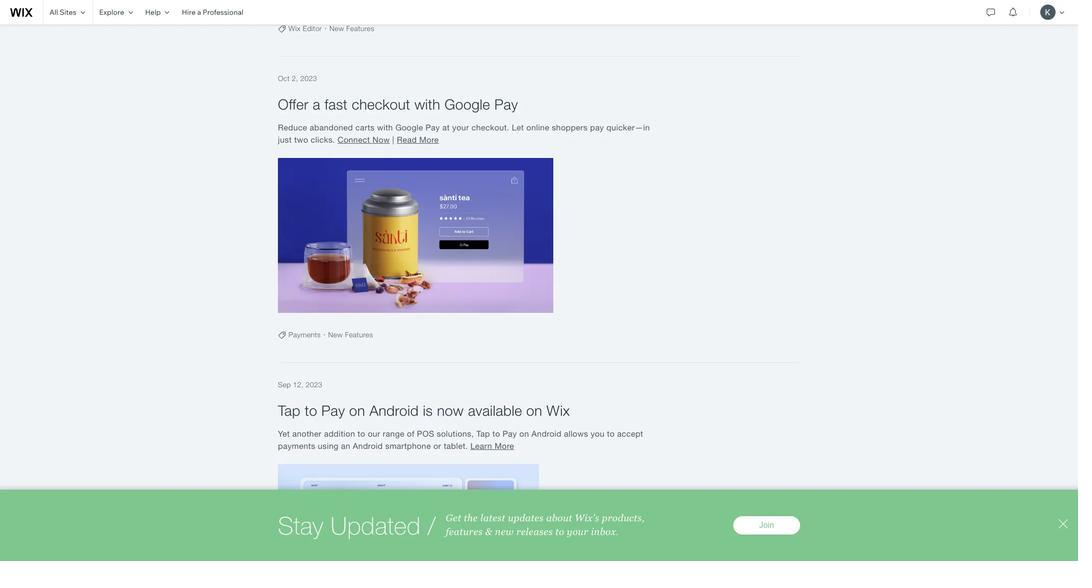 Task type: vqa. For each thing, say whether or not it's contained in the screenshot.
All Sites
yes



Task type: locate. For each thing, give the bounding box(es) containing it.
help button
[[139, 0, 176, 24]]

hire a professional link
[[176, 0, 250, 24]]

sites
[[60, 8, 76, 17]]

all sites
[[49, 8, 76, 17]]



Task type: describe. For each thing, give the bounding box(es) containing it.
professional
[[203, 8, 244, 17]]

explore
[[99, 8, 124, 17]]

help
[[145, 8, 161, 17]]

a
[[197, 8, 201, 17]]

hire a professional
[[182, 8, 244, 17]]

all
[[49, 8, 58, 17]]

hire
[[182, 8, 196, 17]]



